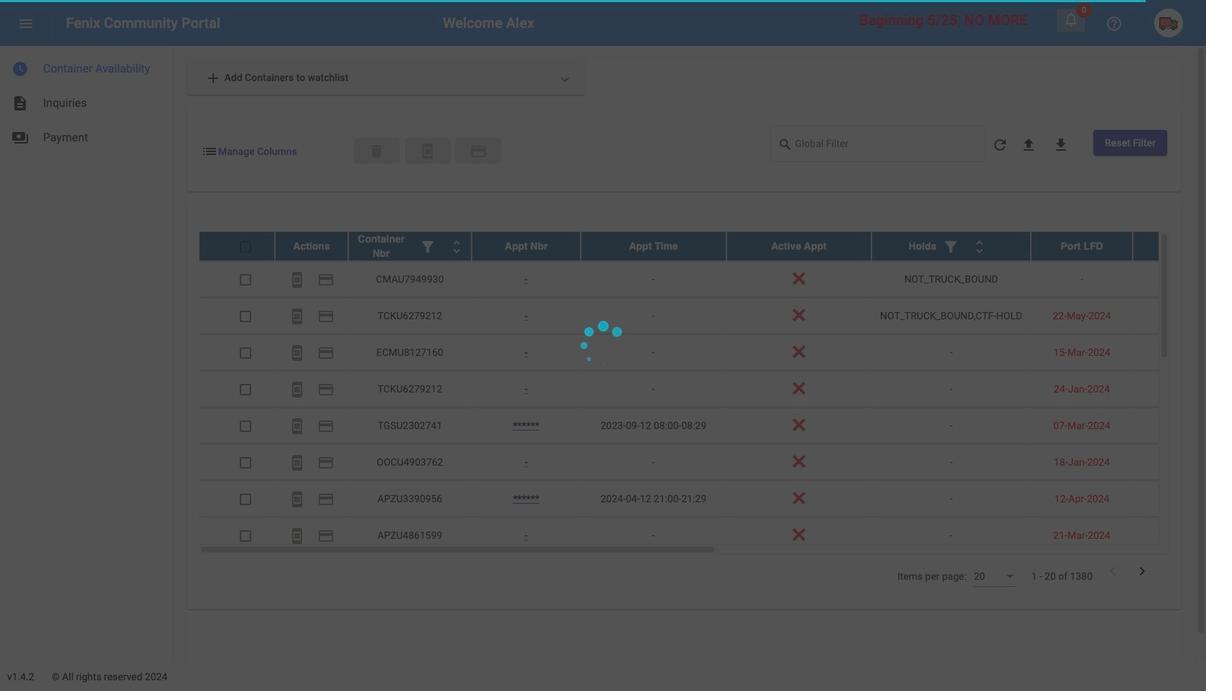 Task type: locate. For each thing, give the bounding box(es) containing it.
no color image
[[1063, 11, 1081, 28], [1106, 15, 1124, 33], [11, 60, 29, 78], [11, 95, 29, 112], [992, 137, 1009, 154], [1021, 137, 1038, 154], [1053, 137, 1070, 154], [201, 143, 218, 160], [419, 143, 436, 160], [448, 239, 466, 256], [289, 272, 306, 289], [289, 345, 306, 362], [289, 382, 306, 399], [289, 418, 306, 436], [318, 418, 335, 436], [289, 455, 306, 472], [318, 455, 335, 472], [318, 492, 335, 509], [1134, 563, 1152, 581]]

5 column header from the left
[[727, 232, 872, 261]]

7 row from the top
[[199, 445, 1207, 481]]

delete image
[[368, 143, 385, 160]]

navigation
[[0, 46, 172, 155]]

6 column header from the left
[[872, 232, 1032, 261]]

1 column header from the left
[[275, 232, 348, 261]]

column header
[[275, 232, 348, 261], [348, 232, 472, 261], [472, 232, 581, 261], [581, 232, 727, 261], [727, 232, 872, 261], [872, 232, 1032, 261], [1032, 232, 1134, 261], [1134, 232, 1207, 261]]

8 column header from the left
[[1134, 232, 1207, 261]]

1 cell from the top
[[1134, 262, 1207, 297]]

row
[[199, 232, 1207, 262], [199, 262, 1207, 298], [199, 298, 1207, 335], [199, 335, 1207, 371], [199, 371, 1207, 408], [199, 408, 1207, 445], [199, 445, 1207, 481], [199, 481, 1207, 518], [199, 518, 1207, 555]]

cell
[[1134, 262, 1207, 297], [1134, 298, 1207, 334], [1134, 335, 1207, 371], [1134, 371, 1207, 407], [1134, 408, 1207, 444], [1134, 445, 1207, 481], [1134, 481, 1207, 517], [1134, 518, 1207, 554]]

grid
[[199, 232, 1207, 555]]

3 row from the top
[[199, 298, 1207, 335]]

no color image inside column header
[[448, 239, 466, 256]]

no color image
[[17, 15, 34, 33], [11, 129, 29, 147], [778, 136, 796, 153], [470, 143, 487, 160], [420, 239, 437, 256], [943, 239, 960, 256], [972, 239, 989, 256], [318, 272, 335, 289], [289, 308, 306, 326], [318, 308, 335, 326], [318, 345, 335, 362], [318, 382, 335, 399], [289, 492, 306, 509], [289, 528, 306, 546], [318, 528, 335, 546], [1105, 563, 1122, 581]]

5 row from the top
[[199, 371, 1207, 408]]



Task type: describe. For each thing, give the bounding box(es) containing it.
3 cell from the top
[[1134, 335, 1207, 371]]

4 column header from the left
[[581, 232, 727, 261]]

6 cell from the top
[[1134, 445, 1207, 481]]

8 row from the top
[[199, 481, 1207, 518]]

2 row from the top
[[199, 262, 1207, 298]]

Global Watchlist Filter field
[[796, 141, 979, 152]]

6 row from the top
[[199, 408, 1207, 445]]

1 row from the top
[[199, 232, 1207, 262]]

7 cell from the top
[[1134, 481, 1207, 517]]

9 row from the top
[[199, 518, 1207, 555]]

4 cell from the top
[[1134, 371, 1207, 407]]

2 column header from the left
[[348, 232, 472, 261]]

3 column header from the left
[[472, 232, 581, 261]]

5 cell from the top
[[1134, 408, 1207, 444]]

4 row from the top
[[199, 335, 1207, 371]]

8 cell from the top
[[1134, 518, 1207, 554]]

7 column header from the left
[[1032, 232, 1134, 261]]

2 cell from the top
[[1134, 298, 1207, 334]]



Task type: vqa. For each thing, say whether or not it's contained in the screenshot.
no color icon within the Column Header
yes



